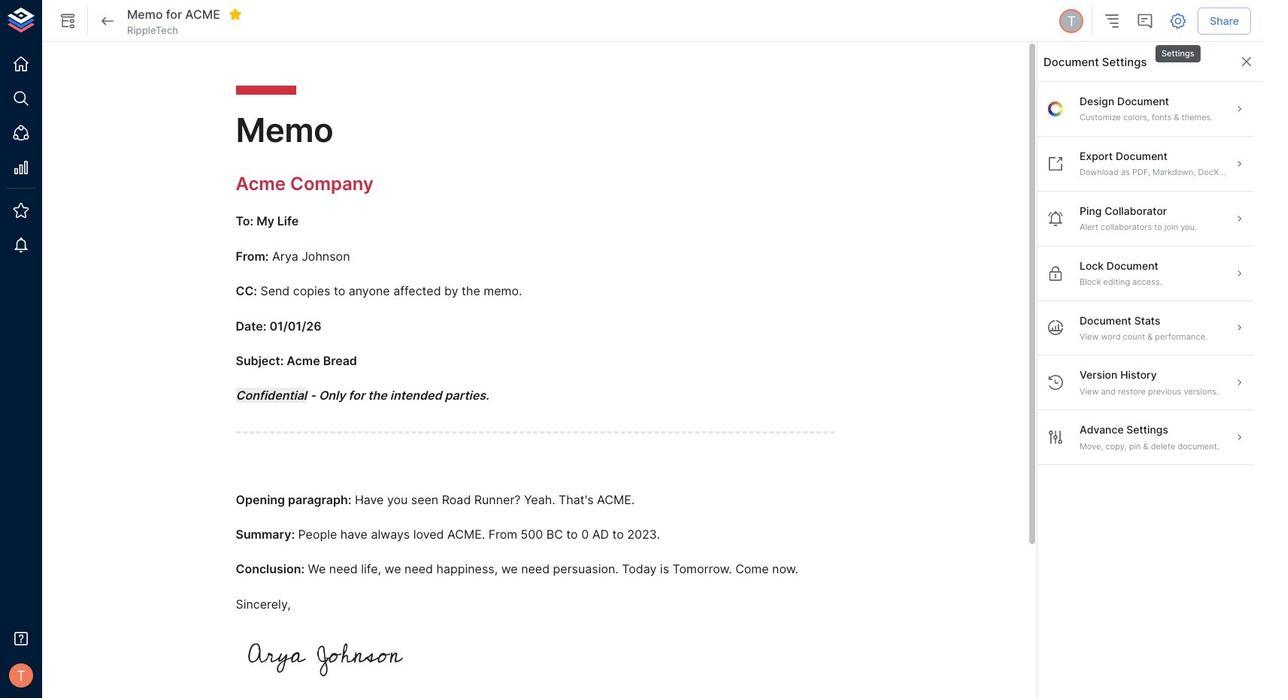 Task type: describe. For each thing, give the bounding box(es) containing it.
comments image
[[1137, 12, 1155, 30]]

remove favorite image
[[229, 7, 242, 21]]

settings image
[[1170, 12, 1188, 30]]

show wiki image
[[59, 12, 77, 30]]



Task type: locate. For each thing, give the bounding box(es) containing it.
go back image
[[99, 12, 117, 30]]

table of contents image
[[1104, 12, 1122, 30]]

tooltip
[[1155, 35, 1203, 64]]



